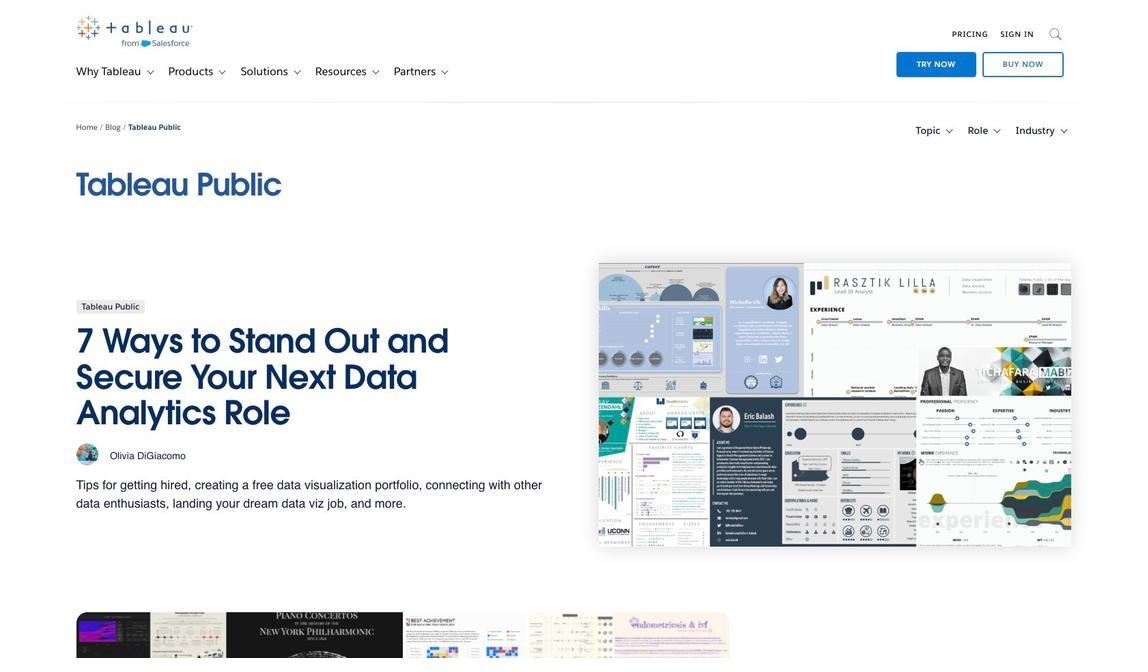 Task type: vqa. For each thing, say whether or not it's contained in the screenshot.
to to the right
no



Task type: describe. For each thing, give the bounding box(es) containing it.
2 horizontal spatial menu toggle image
[[991, 125, 1003, 137]]



Task type: locate. For each thing, give the bounding box(es) containing it.
main element
[[44, 0, 1104, 102]]

menu toggle image
[[215, 66, 228, 78], [290, 66, 303, 78], [438, 66, 450, 78], [943, 125, 956, 137], [1057, 125, 1070, 137]]

tableau, from salesforce image
[[76, 16, 192, 47]]

navigation inside main element
[[870, 19, 1065, 80]]

0 horizontal spatial menu toggle image
[[143, 66, 155, 78]]

navigation
[[870, 19, 1065, 80]]

1 horizontal spatial menu toggle image
[[369, 66, 381, 78]]

olivia digiacomo image
[[76, 444, 98, 465]]

menu toggle image
[[143, 66, 155, 78], [369, 66, 381, 78], [991, 125, 1003, 137]]



